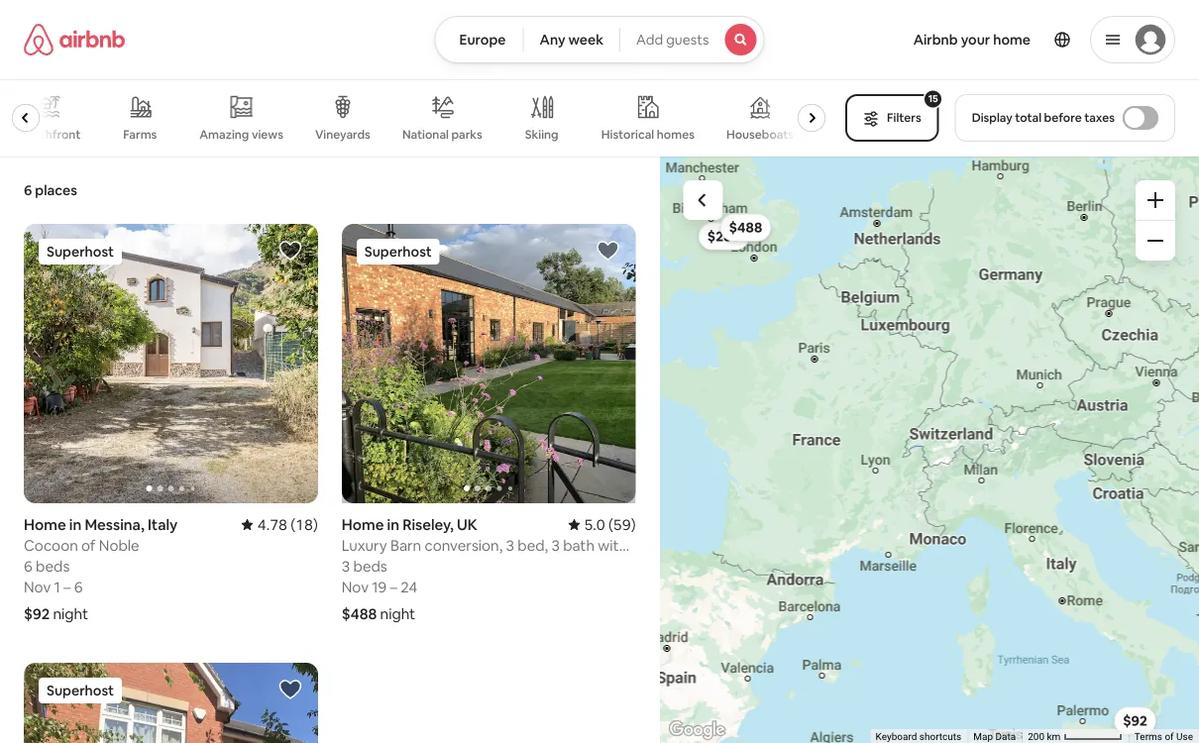 Task type: vqa. For each thing, say whether or not it's contained in the screenshot.
first in from right
yes



Task type: describe. For each thing, give the bounding box(es) containing it.
(59)
[[609, 515, 636, 534]]

add to wishlist: home in messina, italy image
[[278, 239, 302, 263]]

6 places
[[24, 181, 77, 199]]

keyboard shortcuts
[[876, 731, 962, 743]]

homes
[[657, 127, 695, 142]]

3
[[342, 556, 350, 576]]

use
[[1177, 731, 1193, 743]]

night inside home in messina, italy cocoon of noble 6 beds nov 1 – 6 $92 night
[[53, 604, 88, 623]]

places
[[35, 181, 77, 199]]

5.0 (59)
[[584, 515, 636, 534]]

google image
[[665, 718, 730, 743]]

5.0
[[584, 515, 605, 534]]

messina,
[[85, 515, 144, 534]]

in for messina,
[[69, 515, 81, 534]]

week
[[568, 31, 604, 49]]

add to wishlist: home in oxfordshire, uk image
[[278, 678, 302, 702]]

national parks
[[402, 127, 482, 142]]

data
[[996, 731, 1016, 743]]

4.78 out of 5 average rating,  18 reviews image
[[242, 515, 318, 534]]

keyboard shortcuts button
[[876, 730, 962, 743]]

add guests
[[636, 31, 709, 49]]

0 vertical spatial 6
[[24, 181, 32, 199]]

parks
[[451, 127, 482, 142]]

houseboats
[[726, 127, 794, 142]]

historical homes
[[601, 127, 695, 142]]

1
[[54, 577, 60, 597]]

map data
[[974, 731, 1016, 743]]

profile element
[[788, 0, 1176, 79]]

– inside 3 beds nov 19 – 24 $488 night
[[390, 577, 397, 597]]

riseley,
[[403, 515, 454, 534]]

filters button
[[846, 94, 939, 142]]

map
[[974, 731, 993, 743]]

home in riseley, uk
[[342, 515, 478, 534]]

4.78 (18)
[[257, 515, 318, 534]]

$488 inside 3 beds nov 19 – 24 $488 night
[[342, 604, 377, 623]]

guests
[[666, 31, 709, 49]]

$488 $280
[[707, 219, 762, 245]]

map data button
[[974, 730, 1016, 743]]

airbnb your home link
[[902, 19, 1043, 60]]

europe
[[460, 31, 506, 49]]

$280 button
[[698, 222, 749, 250]]

19
[[372, 577, 387, 597]]

$280
[[707, 227, 740, 245]]

home in messina, italy cocoon of noble 6 beds nov 1 – 6 $92 night
[[24, 515, 178, 623]]

vineyards
[[315, 127, 371, 142]]

any week
[[540, 31, 604, 49]]

noble
[[99, 536, 139, 555]]

display
[[972, 110, 1013, 125]]

24
[[401, 577, 418, 597]]

keyboard
[[876, 731, 917, 743]]

national
[[402, 127, 449, 142]]

italy
[[148, 515, 178, 534]]

2 vertical spatial 6
[[74, 577, 83, 597]]

home for home in messina, italy cocoon of noble 6 beds nov 1 – 6 $92 night
[[24, 515, 66, 534]]



Task type: locate. For each thing, give the bounding box(es) containing it.
europe button
[[435, 16, 524, 63]]

0 horizontal spatial home
[[24, 515, 66, 534]]

2 – from the left
[[390, 577, 397, 597]]

in for riseley,
[[387, 515, 399, 534]]

1 beds from the left
[[36, 556, 70, 576]]

(18)
[[291, 515, 318, 534]]

4.78
[[257, 515, 287, 534]]

km
[[1047, 731, 1061, 743]]

0 horizontal spatial beds
[[36, 556, 70, 576]]

home up cocoon
[[24, 515, 66, 534]]

in inside home in messina, italy cocoon of noble 6 beds nov 1 – 6 $92 night
[[69, 515, 81, 534]]

group containing amazing views
[[0, 79, 834, 157]]

$92 up terms
[[1123, 712, 1147, 730]]

home up 3
[[342, 515, 384, 534]]

display total before taxes
[[972, 110, 1115, 125]]

1 vertical spatial $92
[[1123, 712, 1147, 730]]

0 horizontal spatial in
[[69, 515, 81, 534]]

0 horizontal spatial $92
[[24, 604, 50, 623]]

1 vertical spatial $488
[[342, 604, 377, 623]]

amazing views
[[200, 127, 283, 142]]

6 left places
[[24, 181, 32, 199]]

1 horizontal spatial beds
[[353, 556, 387, 576]]

6
[[24, 181, 32, 199], [24, 556, 32, 576], [74, 577, 83, 597]]

of left noble
[[81, 536, 96, 555]]

1 horizontal spatial home
[[342, 515, 384, 534]]

– right '1'
[[64, 577, 71, 597]]

beds
[[36, 556, 70, 576], [353, 556, 387, 576]]

night inside 3 beds nov 19 – 24 $488 night
[[380, 604, 416, 623]]

6 down cocoon
[[24, 556, 32, 576]]

zoom in image
[[1148, 192, 1164, 208]]

beachfront
[[18, 127, 81, 142]]

$92
[[24, 604, 50, 623], [1123, 712, 1147, 730]]

200 km
[[1028, 731, 1063, 743]]

night down 24
[[380, 604, 416, 623]]

nov inside 3 beds nov 19 – 24 $488 night
[[342, 577, 369, 597]]

– inside home in messina, italy cocoon of noble 6 beds nov 1 – 6 $92 night
[[64, 577, 71, 597]]

2 home from the left
[[342, 515, 384, 534]]

200 km button
[[1022, 730, 1129, 743]]

beds inside 3 beds nov 19 – 24 $488 night
[[353, 556, 387, 576]]

nov inside home in messina, italy cocoon of noble 6 beds nov 1 – 6 $92 night
[[24, 577, 51, 597]]

in
[[69, 515, 81, 534], [387, 515, 399, 534]]

none search field containing europe
[[435, 16, 765, 63]]

home inside home in messina, italy cocoon of noble 6 beds nov 1 – 6 $92 night
[[24, 515, 66, 534]]

google map
showing 3 stays. region
[[660, 157, 1199, 743]]

total
[[1015, 110, 1042, 125]]

views
[[252, 127, 283, 142]]

–
[[64, 577, 71, 597], [390, 577, 397, 597]]

home for home in riseley, uk
[[342, 515, 384, 534]]

1 horizontal spatial nov
[[342, 577, 369, 597]]

None search field
[[435, 16, 765, 63]]

terms
[[1135, 731, 1163, 743]]

1 vertical spatial 6
[[24, 556, 32, 576]]

$488 inside $488 $280
[[729, 219, 762, 237]]

filters
[[887, 110, 921, 125]]

airbnb
[[914, 31, 958, 49]]

add
[[636, 31, 663, 49]]

home
[[993, 31, 1031, 49]]

$92 inside "button"
[[1123, 712, 1147, 730]]

1 horizontal spatial –
[[390, 577, 397, 597]]

terms of use
[[1135, 731, 1193, 743]]

6 right '1'
[[74, 577, 83, 597]]

display total before taxes button
[[955, 94, 1176, 142]]

zoom out image
[[1148, 233, 1164, 249]]

$488 button
[[720, 214, 771, 242]]

any week button
[[523, 16, 620, 63]]

$92 inside home in messina, italy cocoon of noble 6 beds nov 1 – 6 $92 night
[[24, 604, 50, 623]]

add to wishlist: home in riseley, uk image
[[596, 239, 620, 263]]

1 night from the left
[[53, 604, 88, 623]]

0 horizontal spatial of
[[81, 536, 96, 555]]

home
[[24, 515, 66, 534], [342, 515, 384, 534]]

1 nov from the left
[[24, 577, 51, 597]]

beds up 19
[[353, 556, 387, 576]]

group
[[0, 79, 834, 157], [24, 224, 318, 503], [342, 224, 636, 503], [24, 663, 318, 743]]

uk
[[457, 515, 478, 534]]

0 vertical spatial of
[[81, 536, 96, 555]]

amazing
[[200, 127, 249, 142]]

0 vertical spatial $488
[[729, 219, 762, 237]]

$488 down houseboats
[[729, 219, 762, 237]]

0 vertical spatial $92
[[24, 604, 50, 623]]

add guests button
[[620, 16, 765, 63]]

nov left '1'
[[24, 577, 51, 597]]

before
[[1044, 110, 1082, 125]]

beds inside home in messina, italy cocoon of noble 6 beds nov 1 – 6 $92 night
[[36, 556, 70, 576]]

15
[[928, 92, 938, 105]]

0 horizontal spatial $488
[[342, 604, 377, 623]]

1 horizontal spatial of
[[1165, 731, 1174, 743]]

in up cocoon
[[69, 515, 81, 534]]

of
[[81, 536, 96, 555], [1165, 731, 1174, 743]]

of inside home in messina, italy cocoon of noble 6 beds nov 1 – 6 $92 night
[[81, 536, 96, 555]]

of left use
[[1165, 731, 1174, 743]]

2 night from the left
[[380, 604, 416, 623]]

1 home from the left
[[24, 515, 66, 534]]

beds down cocoon
[[36, 556, 70, 576]]

– right 19
[[390, 577, 397, 597]]

1 horizontal spatial $92
[[1123, 712, 1147, 730]]

2 nov from the left
[[342, 577, 369, 597]]

$92 down cocoon
[[24, 604, 50, 623]]

1 in from the left
[[69, 515, 81, 534]]

1 horizontal spatial night
[[380, 604, 416, 623]]

airbnb your home
[[914, 31, 1031, 49]]

nov down 3
[[342, 577, 369, 597]]

skiing
[[525, 127, 559, 142]]

farms
[[123, 127, 157, 142]]

0 horizontal spatial nov
[[24, 577, 51, 597]]

shortcuts
[[920, 731, 962, 743]]

0 horizontal spatial –
[[64, 577, 71, 597]]

$488
[[729, 219, 762, 237], [342, 604, 377, 623]]

any
[[540, 31, 566, 49]]

0 horizontal spatial night
[[53, 604, 88, 623]]

$92 button
[[1114, 707, 1156, 735]]

in left riseley,
[[387, 515, 399, 534]]

historical
[[601, 127, 654, 142]]

2 beds from the left
[[353, 556, 387, 576]]

$488 down 19
[[342, 604, 377, 623]]

3 beds nov 19 – 24 $488 night
[[342, 556, 418, 623]]

terms of use link
[[1135, 731, 1193, 743]]

night down '1'
[[53, 604, 88, 623]]

1 – from the left
[[64, 577, 71, 597]]

2 in from the left
[[387, 515, 399, 534]]

night
[[53, 604, 88, 623], [380, 604, 416, 623]]

1 horizontal spatial in
[[387, 515, 399, 534]]

nov
[[24, 577, 51, 597], [342, 577, 369, 597]]

taxes
[[1085, 110, 1115, 125]]

200
[[1028, 731, 1045, 743]]

1 horizontal spatial $488
[[729, 219, 762, 237]]

1 vertical spatial of
[[1165, 731, 1174, 743]]

your
[[961, 31, 990, 49]]

cocoon
[[24, 536, 78, 555]]

5.0 out of 5 average rating,  59 reviews image
[[568, 515, 636, 534]]



